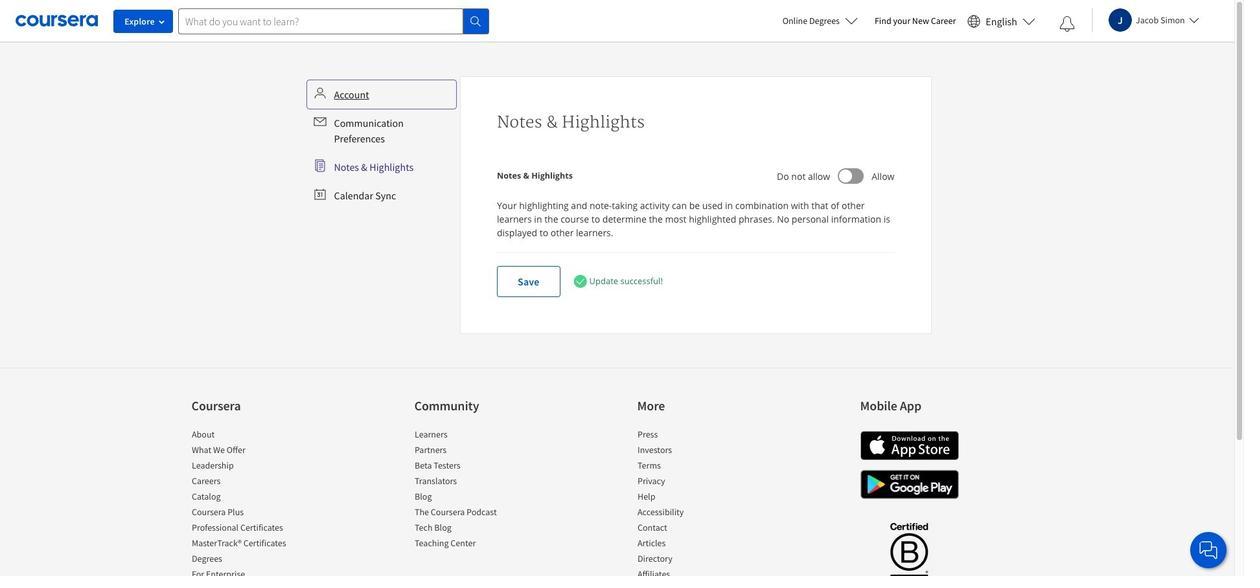 Task type: vqa. For each thing, say whether or not it's contained in the screenshot.
Professional Certificates link
no



Task type: describe. For each thing, give the bounding box(es) containing it.
2 list from the left
[[415, 429, 525, 553]]

3 list from the left
[[638, 429, 748, 577]]

What do you want to learn? text field
[[178, 8, 464, 34]]



Task type: locate. For each thing, give the bounding box(es) containing it.
2 horizontal spatial list
[[638, 429, 748, 577]]

do not allow notes & highlights element
[[497, 167, 573, 186]]

get it on google play image
[[861, 471, 959, 500]]

notes & highlights image
[[840, 170, 853, 183]]

1 list from the left
[[192, 429, 302, 577]]

alert
[[573, 275, 663, 289]]

download on the app store image
[[861, 432, 959, 461]]

list item
[[192, 429, 302, 444], [415, 429, 525, 444], [638, 429, 748, 444], [192, 444, 302, 460], [415, 444, 525, 460], [638, 444, 748, 460], [192, 460, 302, 475], [415, 460, 525, 475], [638, 460, 748, 475], [192, 475, 302, 491], [415, 475, 525, 491], [638, 475, 748, 491], [192, 491, 302, 506], [415, 491, 525, 506], [638, 491, 748, 506], [192, 506, 302, 522], [415, 506, 525, 522], [638, 506, 748, 522], [192, 522, 302, 537], [415, 522, 525, 537], [638, 522, 748, 537], [192, 537, 302, 553], [415, 537, 525, 553], [638, 537, 748, 553], [192, 553, 302, 569], [638, 553, 748, 569], [192, 569, 302, 577], [638, 569, 748, 577]]

0 horizontal spatial list
[[192, 429, 302, 577]]

1 horizontal spatial list
[[415, 429, 525, 553]]

logo of certified b corporation image
[[883, 516, 936, 577]]

None search field
[[178, 8, 489, 34]]

notes & highlights switch
[[838, 169, 864, 184]]

list
[[192, 429, 302, 577], [415, 429, 525, 553], [638, 429, 748, 577]]

menu
[[308, 82, 455, 209]]

coursera image
[[16, 11, 98, 31]]



